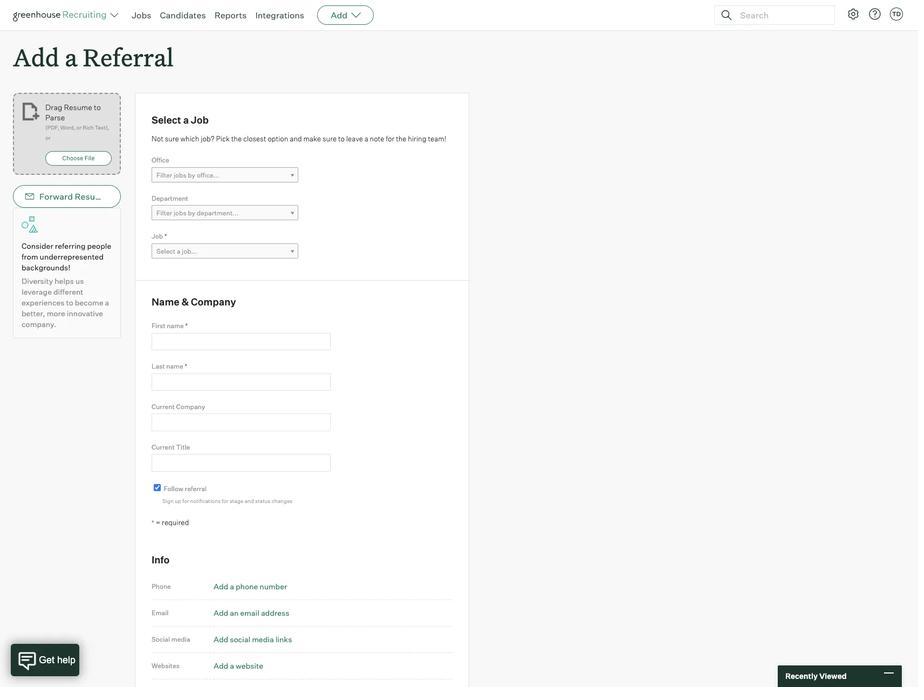 Task type: locate. For each thing, give the bounding box(es) containing it.
1 horizontal spatial job
[[191, 114, 209, 126]]

name for first
[[167, 322, 184, 330]]

up
[[175, 498, 181, 504]]

email inside button
[[123, 191, 146, 202]]

1 vertical spatial company
[[176, 403, 205, 411]]

1 current from the top
[[152, 403, 175, 411]]

name right last
[[166, 362, 183, 370]]

drag
[[45, 103, 62, 112]]

add social media links
[[214, 635, 292, 644]]

* left =
[[152, 519, 154, 527]]

0 vertical spatial filter
[[157, 171, 172, 179]]

select a job
[[152, 114, 209, 126]]

social
[[152, 635, 170, 643]]

0 horizontal spatial media
[[172, 635, 190, 643]]

info
[[152, 554, 170, 566]]

None text field
[[152, 454, 331, 472]]

2 by from the top
[[188, 209, 195, 217]]

job...
[[182, 247, 197, 255]]

1 filter from the top
[[157, 171, 172, 179]]

1 horizontal spatial for
[[222, 498, 229, 504]]

add for add
[[331, 10, 348, 21]]

the left hiring
[[396, 134, 407, 143]]

underrepresented
[[40, 252, 104, 261]]

1 vertical spatial name
[[166, 362, 183, 370]]

1 vertical spatial job
[[152, 232, 163, 240]]

first
[[152, 322, 166, 330]]

note
[[370, 134, 385, 143]]

0 horizontal spatial to
[[66, 298, 73, 307]]

0 horizontal spatial and
[[245, 498, 254, 504]]

for right up
[[183, 498, 189, 504]]

* up select a job... on the left top of page
[[165, 232, 167, 240]]

0 horizontal spatial sure
[[165, 134, 179, 143]]

media left links in the left of the page
[[252, 635, 274, 644]]

add an email address
[[214, 608, 290, 617]]

a for add a referral
[[65, 41, 77, 73]]

notifications
[[190, 498, 221, 504]]

a up which
[[183, 114, 189, 126]]

1 vertical spatial by
[[188, 209, 195, 217]]

to
[[94, 103, 101, 112], [338, 134, 345, 143], [66, 298, 73, 307]]

1 by from the top
[[188, 171, 195, 179]]

media
[[252, 635, 274, 644], [172, 635, 190, 643]]

more
[[47, 309, 65, 318]]

to inside consider referring people from underrepresented backgrounds! diversity helps us leverage different experiences to become a better, more innovative company.
[[66, 298, 73, 307]]

not sure which job? pick the closest option and make sure to leave a note for the hiring team!
[[152, 134, 447, 143]]

0 vertical spatial name
[[167, 322, 184, 330]]

add inside popup button
[[331, 10, 348, 21]]

for right "note"
[[386, 134, 395, 143]]

resume left via
[[75, 191, 108, 202]]

select a job... link
[[152, 243, 299, 259]]

which
[[181, 134, 199, 143]]

1 jobs from the top
[[174, 171, 187, 179]]

0 vertical spatial by
[[188, 171, 195, 179]]

1 vertical spatial or
[[45, 135, 50, 141]]

consider referring people from underrepresented backgrounds! diversity helps us leverage different experiences to become a better, more innovative company.
[[22, 241, 111, 329]]

1 horizontal spatial and
[[290, 134, 302, 143]]

select down job *
[[157, 247, 176, 255]]

(pdf,
[[45, 124, 59, 131]]

add for add a website
[[214, 661, 228, 670]]

different
[[53, 287, 83, 296]]

and
[[290, 134, 302, 143], [245, 498, 254, 504]]

and left make
[[290, 134, 302, 143]]

name for last
[[166, 362, 183, 370]]

1 horizontal spatial or
[[76, 124, 82, 131]]

0 horizontal spatial the
[[231, 134, 242, 143]]

job up job?
[[191, 114, 209, 126]]

2 horizontal spatial for
[[386, 134, 395, 143]]

email right via
[[123, 191, 146, 202]]

2 vertical spatial to
[[66, 298, 73, 307]]

0 horizontal spatial email
[[123, 191, 146, 202]]

title
[[176, 443, 190, 451]]

a down the greenhouse recruiting image
[[65, 41, 77, 73]]

email up social
[[152, 609, 169, 617]]

select up not
[[152, 114, 181, 126]]

a left website
[[230, 661, 234, 670]]

a left "note"
[[365, 134, 369, 143]]

a left job...
[[177, 247, 181, 255]]

email
[[240, 608, 260, 617]]

a right become
[[105, 298, 109, 307]]

changes
[[272, 498, 293, 504]]

experiences
[[22, 298, 65, 307]]

pick
[[216, 134, 230, 143]]

job up select a job... on the left top of page
[[152, 232, 163, 240]]

2 filter from the top
[[157, 209, 172, 217]]

or
[[76, 124, 82, 131], [45, 135, 50, 141]]

team!
[[428, 134, 447, 143]]

add a referral
[[13, 41, 174, 73]]

closest
[[243, 134, 266, 143]]

forward resume via email
[[39, 191, 146, 202]]

jobs link
[[132, 10, 151, 21]]

1 horizontal spatial the
[[396, 134, 407, 143]]

0 vertical spatial to
[[94, 103, 101, 112]]

* down &
[[185, 322, 188, 330]]

by
[[188, 171, 195, 179], [188, 209, 195, 217]]

via
[[110, 191, 121, 202]]

jobs down department
[[174, 209, 187, 217]]

0 vertical spatial current
[[152, 403, 175, 411]]

resume inside forward resume via email button
[[75, 191, 108, 202]]

choose file
[[62, 155, 95, 162]]

the right pick
[[231, 134, 242, 143]]

0 vertical spatial jobs
[[174, 171, 187, 179]]

or left rich
[[76, 124, 82, 131]]

0 horizontal spatial or
[[45, 135, 50, 141]]

resume for drag
[[64, 103, 92, 112]]

follow referral
[[164, 485, 207, 493]]

sign up for notifications for stage and status changes
[[163, 498, 293, 504]]

sure right make
[[323, 134, 337, 143]]

by left 'department...'
[[188, 209, 195, 217]]

referral
[[185, 485, 207, 493]]

by left 'office...'
[[188, 171, 195, 179]]

for
[[386, 134, 395, 143], [183, 498, 189, 504], [222, 498, 229, 504]]

the
[[231, 134, 242, 143], [396, 134, 407, 143]]

last name *
[[152, 362, 187, 370]]

name right first at left
[[167, 322, 184, 330]]

last
[[152, 362, 165, 370]]

to up text),
[[94, 103, 101, 112]]

select for select a job...
[[157, 247, 176, 255]]

company up title
[[176, 403, 205, 411]]

and right stage
[[245, 498, 254, 504]]

for left stage
[[222, 498, 229, 504]]

an
[[230, 608, 239, 617]]

not
[[152, 134, 163, 143]]

jobs up department
[[174, 171, 187, 179]]

resume inside drag resume to parse (pdf, word, or rich text), or
[[64, 103, 92, 112]]

current left title
[[152, 443, 175, 451]]

1 vertical spatial filter
[[157, 209, 172, 217]]

reports
[[215, 10, 247, 21]]

media right social
[[172, 635, 190, 643]]

office...
[[197, 171, 219, 179]]

add for add an email address
[[214, 608, 228, 617]]

a
[[65, 41, 77, 73], [183, 114, 189, 126], [365, 134, 369, 143], [177, 247, 181, 255], [105, 298, 109, 307], [230, 582, 234, 591], [230, 661, 234, 670]]

stage
[[230, 498, 244, 504]]

2 jobs from the top
[[174, 209, 187, 217]]

add a phone number
[[214, 582, 287, 591]]

1 the from the left
[[231, 134, 242, 143]]

0 vertical spatial resume
[[64, 103, 92, 112]]

add a website
[[214, 661, 263, 670]]

add a website link
[[214, 661, 263, 670]]

1 vertical spatial to
[[338, 134, 345, 143]]

filter down department
[[157, 209, 172, 217]]

* inside * = required
[[152, 519, 154, 527]]

current down last
[[152, 403, 175, 411]]

hiring
[[408, 134, 427, 143]]

0 vertical spatial email
[[123, 191, 146, 202]]

filter down office
[[157, 171, 172, 179]]

1 vertical spatial jobs
[[174, 209, 187, 217]]

1 vertical spatial current
[[152, 443, 175, 451]]

to left leave
[[338, 134, 345, 143]]

helps
[[55, 277, 74, 286]]

current
[[152, 403, 175, 411], [152, 443, 175, 451]]

become
[[75, 298, 103, 307]]

a left phone
[[230, 582, 234, 591]]

1 horizontal spatial sure
[[323, 134, 337, 143]]

1 horizontal spatial to
[[94, 103, 101, 112]]

resume for forward
[[75, 191, 108, 202]]

None text field
[[152, 333, 331, 350], [152, 373, 331, 391], [152, 414, 331, 431], [152, 333, 331, 350], [152, 373, 331, 391], [152, 414, 331, 431]]

2 current from the top
[[152, 443, 175, 451]]

resume up rich
[[64, 103, 92, 112]]

leverage
[[22, 287, 52, 296]]

or down the (pdf,
[[45, 135, 50, 141]]

department
[[152, 194, 188, 202]]

select for select a job
[[152, 114, 181, 126]]

1 vertical spatial email
[[152, 609, 169, 617]]

email
[[123, 191, 146, 202], [152, 609, 169, 617]]

2 the from the left
[[396, 134, 407, 143]]

candidates link
[[160, 10, 206, 21]]

status
[[255, 498, 271, 504]]

websites
[[152, 662, 180, 670]]

sure right not
[[165, 134, 179, 143]]

to down different
[[66, 298, 73, 307]]

1 vertical spatial resume
[[75, 191, 108, 202]]

1 vertical spatial select
[[157, 247, 176, 255]]

file
[[85, 155, 95, 162]]

greenhouse recruiting image
[[13, 9, 110, 22]]

0 vertical spatial job
[[191, 114, 209, 126]]

0 vertical spatial company
[[191, 296, 236, 308]]

company right &
[[191, 296, 236, 308]]

0 vertical spatial select
[[152, 114, 181, 126]]



Task type: vqa. For each thing, say whether or not it's contained in the screenshot.


Task type: describe. For each thing, give the bounding box(es) containing it.
social
[[230, 635, 251, 644]]

reports link
[[215, 10, 247, 21]]

Search text field
[[738, 7, 825, 23]]

&
[[182, 296, 189, 308]]

filter jobs by office... link
[[152, 167, 299, 183]]

configure image
[[848, 8, 861, 21]]

job *
[[152, 232, 167, 240]]

filter for filter jobs by department...
[[157, 209, 172, 217]]

a inside consider referring people from underrepresented backgrounds! diversity helps us leverage different experiences to become a better, more innovative company.
[[105, 298, 109, 307]]

current company
[[152, 403, 205, 411]]

from
[[22, 252, 38, 261]]

td button
[[889, 5, 906, 23]]

consider
[[22, 241, 53, 251]]

follow
[[164, 485, 184, 493]]

current for current company
[[152, 403, 175, 411]]

by for office...
[[188, 171, 195, 179]]

viewed
[[820, 672, 847, 681]]

better,
[[22, 309, 45, 318]]

add a phone number link
[[214, 582, 287, 591]]

select a job...
[[157, 247, 197, 255]]

1 horizontal spatial email
[[152, 609, 169, 617]]

option
[[268, 134, 288, 143]]

us
[[76, 277, 84, 286]]

a for select a job...
[[177, 247, 181, 255]]

word,
[[60, 124, 75, 131]]

0 horizontal spatial for
[[183, 498, 189, 504]]

integrations
[[256, 10, 305, 21]]

current title
[[152, 443, 190, 451]]

first name *
[[152, 322, 188, 330]]

* = required
[[152, 518, 189, 527]]

a for select a job
[[183, 114, 189, 126]]

add button
[[318, 5, 374, 25]]

forward resume via email button
[[13, 185, 146, 208]]

td button
[[891, 8, 904, 21]]

candidates
[[160, 10, 206, 21]]

add for add a phone number
[[214, 582, 228, 591]]

td
[[893, 10, 902, 18]]

social media
[[152, 635, 190, 643]]

integrations link
[[256, 10, 305, 21]]

name & company
[[152, 296, 236, 308]]

1 horizontal spatial media
[[252, 635, 274, 644]]

forward
[[39, 191, 73, 202]]

filter jobs by department... link
[[152, 205, 299, 221]]

phone
[[152, 582, 171, 590]]

by for department...
[[188, 209, 195, 217]]

address
[[261, 608, 290, 617]]

add social media links link
[[214, 635, 292, 644]]

required
[[162, 518, 189, 527]]

text),
[[95, 124, 109, 131]]

jobs for department
[[174, 209, 187, 217]]

jobs for office
[[174, 171, 187, 179]]

number
[[260, 582, 287, 591]]

recently viewed
[[786, 672, 847, 681]]

current for current title
[[152, 443, 175, 451]]

filter jobs by department...
[[157, 209, 239, 217]]

referring
[[55, 241, 86, 251]]

referral
[[83, 41, 174, 73]]

innovative
[[67, 309, 103, 318]]

parse
[[45, 113, 65, 122]]

2 sure from the left
[[323, 134, 337, 143]]

to inside drag resume to parse (pdf, word, or rich text), or
[[94, 103, 101, 112]]

recently
[[786, 672, 818, 681]]

job?
[[201, 134, 215, 143]]

0 horizontal spatial job
[[152, 232, 163, 240]]

website
[[236, 661, 263, 670]]

add for add social media links
[[214, 635, 228, 644]]

1 vertical spatial and
[[245, 498, 254, 504]]

links
[[276, 635, 292, 644]]

people
[[87, 241, 111, 251]]

filter for filter jobs by office...
[[157, 171, 172, 179]]

leave
[[347, 134, 363, 143]]

name
[[152, 296, 180, 308]]

sign
[[163, 498, 174, 504]]

a for add a phone number
[[230, 582, 234, 591]]

=
[[156, 518, 160, 527]]

choose
[[62, 155, 83, 162]]

2 horizontal spatial to
[[338, 134, 345, 143]]

filter jobs by office...
[[157, 171, 219, 179]]

1 sure from the left
[[165, 134, 179, 143]]

office
[[152, 156, 169, 164]]

drag resume to parse (pdf, word, or rich text), or
[[45, 103, 109, 141]]

department...
[[197, 209, 239, 217]]

company.
[[22, 320, 56, 329]]

jobs
[[132, 10, 151, 21]]

0 vertical spatial and
[[290, 134, 302, 143]]

phone
[[236, 582, 258, 591]]

backgrounds!
[[22, 263, 71, 272]]

add for add a referral
[[13, 41, 59, 73]]

a for add a website
[[230, 661, 234, 670]]

make
[[304, 134, 321, 143]]

diversity
[[22, 277, 53, 286]]

rich
[[83, 124, 94, 131]]

0 vertical spatial or
[[76, 124, 82, 131]]

* right last
[[185, 362, 187, 370]]

Follow referral checkbox
[[154, 484, 161, 491]]



